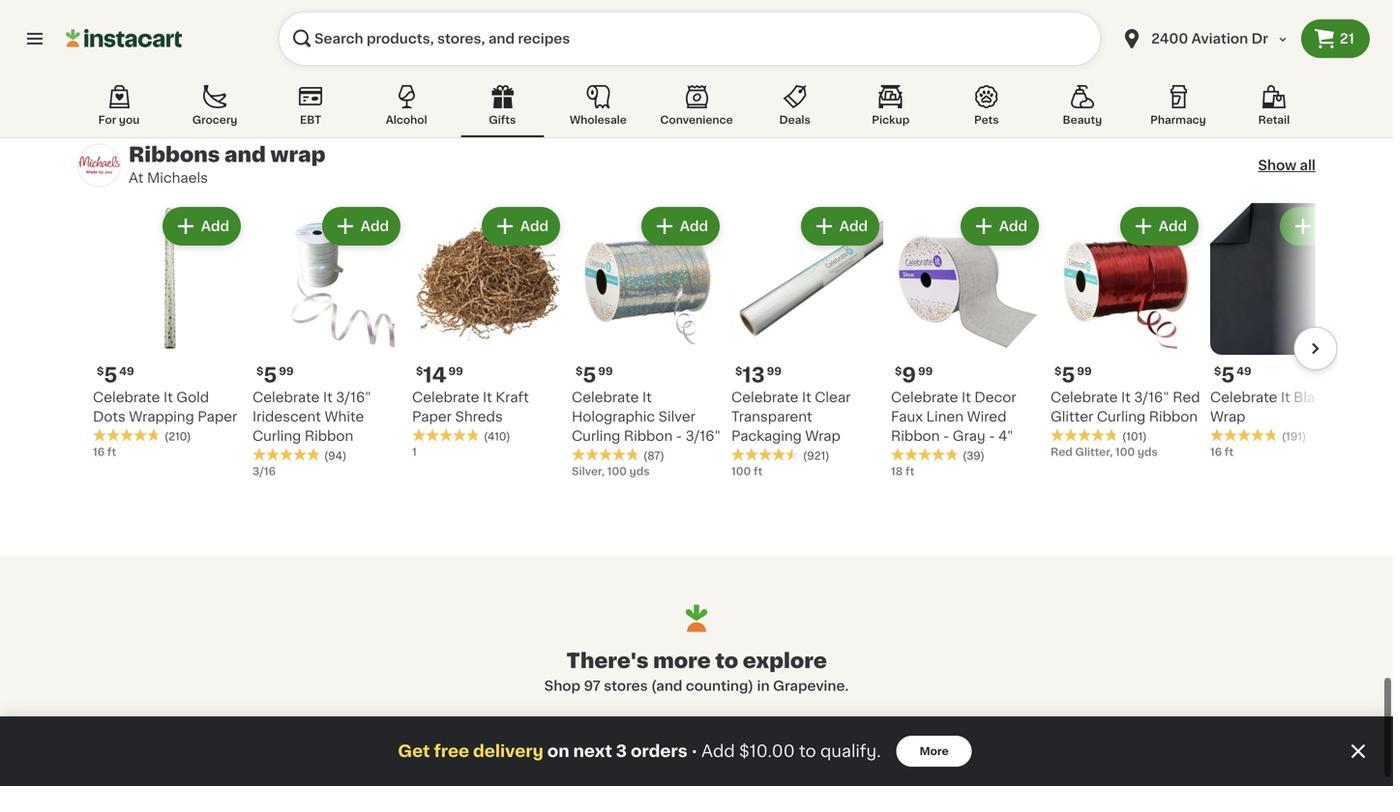 Task type: describe. For each thing, give the bounding box(es) containing it.
get free delivery on next 3 orders • add $10.00 to qualify.
[[398, 744, 881, 760]]

ribbons
[[129, 145, 220, 165]]

beauty
[[1063, 115, 1102, 125]]

wrap inside celebrate it black gift wrap
[[1211, 410, 1246, 424]]

stock down (104)
[[158, 49, 189, 59]]

16 ft for celebrate it gold dots wrapping paper
[[93, 447, 116, 458]]

16 for celebrate it gold dots wrapping paper
[[93, 447, 105, 458]]

(526)
[[803, 10, 832, 21]]

for
[[98, 115, 116, 125]]

pets
[[975, 115, 999, 125]]

(and
[[651, 680, 683, 693]]

deals button
[[754, 81, 837, 137]]

(34)
[[484, 10, 506, 21]]

$ 5 99 for celebrate it holographic silver curling ribbon - 3/16"
[[576, 365, 613, 386]]

★★★★★ 90 ml
[[572, 27, 640, 56]]

many down each
[[1230, 45, 1261, 56]]

celebrate it black gift wrap
[[1211, 391, 1361, 424]]

97
[[584, 680, 601, 693]]

each
[[1218, 26, 1245, 36]]

18 ft
[[891, 466, 915, 477]]

many in stock down each
[[1230, 45, 1306, 56]]

5 for celebrate it gold dots wrapping paper
[[104, 365, 117, 386]]

ft for celebrate it black gift wrap
[[1225, 447, 1234, 458]]

(710)
[[324, 29, 351, 40]]

grapevine.
[[773, 680, 849, 693]]

$10.00
[[739, 744, 795, 760]]

pets button
[[945, 81, 1028, 137]]

grocery
[[192, 115, 237, 125]]

more button
[[897, 736, 972, 767]]

wholesale
[[570, 115, 627, 125]]

add for celebrate it kraft paper shreds
[[520, 220, 549, 233]]

$ for celebrate it holographic silver curling ribbon - 3/16"
[[576, 366, 583, 377]]

(101)
[[1123, 431, 1147, 442]]

all for show
[[1300, 159, 1316, 172]]

dots
[[93, 410, 126, 424]]

many in stock down (104)
[[112, 49, 189, 59]]

size:1 oz/ 30 ml concentration: formulation:, 3 total options
[[1051, 26, 1203, 67]]

0 horizontal spatial 100
[[607, 466, 627, 477]]

2 product group from the left
[[253, 203, 404, 479]]

orders
[[631, 744, 688, 760]]

silver
[[659, 410, 696, 424]]

99 for celebrate it clear transparent packaging wrap
[[767, 366, 782, 377]]

stock right dr
[[1276, 45, 1306, 56]]

view
[[645, 732, 680, 745]]

product group containing 9
[[891, 203, 1043, 479]]

gold
[[176, 391, 209, 404]]

$ for celebrate it 3/16" iridescent white curling ribbon
[[256, 366, 264, 377]]

celebrate it gold dots wrapping paper
[[93, 391, 237, 424]]

shop categories tab list
[[77, 81, 1316, 137]]

for you
[[98, 115, 140, 125]]

8 product group from the left
[[1211, 203, 1363, 460]]

michaels
[[147, 171, 208, 185]]

show all
[[1258, 159, 1316, 172]]

240
[[253, 45, 274, 56]]

alcohol button
[[365, 81, 448, 137]]

wholesale button
[[557, 81, 640, 137]]

ribbons and wrap at michaels
[[129, 145, 326, 185]]

product group containing 13
[[732, 203, 884, 479]]

5 for celebrate it black gift wrap
[[1222, 365, 1235, 386]]

paper inside celebrate it kraft paper shreds
[[412, 410, 452, 424]]

size:1
[[1051, 26, 1080, 36]]

$ 5 99 for celebrate it 3/16" iridescent white curling ribbon
[[256, 365, 294, 386]]

(921)
[[803, 451, 830, 461]]

2400 aviation dr button
[[1109, 12, 1301, 66]]

product group containing 14
[[412, 203, 564, 460]]

pharmacy button
[[1137, 81, 1220, 137]]

convenience button
[[653, 81, 741, 137]]

gray
[[953, 430, 986, 443]]

michaels image
[[77, 144, 121, 187]]

it for white
[[323, 391, 333, 404]]

in up for you button
[[145, 49, 155, 59]]

99 for celebrate it decor faux linen wired ribbon - gray - 4"
[[918, 366, 933, 377]]

add for celebrate it 3/16" red glitter curling ribbon
[[1159, 220, 1187, 233]]

on
[[547, 744, 570, 760]]

view all stores
[[645, 732, 748, 745]]

faux
[[891, 410, 923, 424]]

celebrate for white
[[253, 391, 320, 404]]

ml for 7.5 ml
[[430, 26, 444, 36]]

many down "★★★★★ 90 ml"
[[591, 64, 622, 75]]

in inside there's more to explore shop 97 stores (and counting) in grapevine.
[[757, 680, 770, 693]]

$ 5 99 for celebrate it 3/16" red glitter curling ribbon
[[1055, 365, 1092, 386]]

many in stock inside button
[[911, 64, 987, 75]]

$ for celebrate it decor faux linen wired ribbon - gray - 4"
[[895, 366, 902, 377]]

red glitter, 100 yds
[[1051, 447, 1158, 458]]

item carousel region containing 5
[[56, 203, 1363, 495]]

glitter
[[1051, 410, 1094, 424]]

add button for celebrate it decor faux linen wired ribbon - gray - 4"
[[963, 209, 1037, 244]]

retail button
[[1233, 81, 1316, 137]]

it for wrapping
[[164, 391, 173, 404]]

options
[[1161, 57, 1203, 67]]

99 for celebrate it 3/16" iridescent white curling ribbon
[[279, 366, 294, 377]]

Search field
[[279, 12, 1101, 66]]

total
[[1133, 57, 1158, 67]]

$ 5 49 for celebrate it gold dots wrapping paper
[[97, 365, 134, 386]]

qualify.
[[821, 744, 881, 760]]

kraft
[[496, 391, 529, 404]]

$ 14 99
[[416, 365, 463, 386]]

grocery button
[[173, 81, 256, 137]]

3 inside size:1 oz/ 30 ml concentration: formulation:, 3 total options
[[1123, 57, 1130, 67]]

it for curling
[[643, 391, 652, 404]]

5 for celebrate it 3/16" red glitter curling ribbon
[[1062, 365, 1075, 386]]

21 button
[[1301, 19, 1370, 58]]

beauty button
[[1041, 81, 1124, 137]]

it for shreds
[[483, 391, 492, 404]]

add for celebrate it clear transparent packaging wrap
[[840, 220, 868, 233]]

90
[[572, 45, 587, 56]]

alcohol
[[386, 115, 427, 125]]

30
[[1103, 26, 1117, 36]]

more
[[653, 651, 711, 671]]

counting)
[[686, 680, 754, 693]]

100 ft
[[732, 466, 763, 477]]

(87)
[[644, 451, 665, 461]]

add button for celebrate it 3/16" red glitter curling ribbon
[[1122, 209, 1197, 244]]

it for wrap
[[1281, 391, 1291, 404]]

free
[[434, 744, 469, 760]]

gift
[[1335, 391, 1361, 404]]

ribbon for faux
[[891, 430, 940, 443]]

99 for celebrate it kraft paper shreds
[[449, 366, 463, 377]]

formulation:,
[[1051, 57, 1121, 67]]

1 vertical spatial yds
[[630, 466, 650, 477]]

view all stores button
[[616, 719, 777, 758]]

show
[[1258, 159, 1297, 172]]

add button for celebrate it 3/16" iridescent white curling ribbon
[[324, 209, 399, 244]]

iridescent
[[253, 410, 321, 424]]

celebrate it holographic silver curling ribbon - 3/16"
[[572, 391, 721, 443]]

$ for celebrate it 3/16" red glitter curling ribbon
[[1055, 366, 1062, 377]]

wired
[[967, 410, 1007, 424]]

1 each
[[1211, 26, 1245, 36]]

ml inside "★★★★★ 90 ml"
[[589, 45, 603, 56]]

for you button
[[77, 81, 161, 137]]

3/16" inside celebrate it holographic silver curling ribbon - 3/16"
[[686, 430, 721, 443]]

and
[[224, 145, 266, 165]]

at
[[129, 171, 144, 185]]

silver, 100 yds
[[572, 466, 650, 477]]

treatment tracker modal dialog
[[0, 717, 1393, 787]]

it for packaging
[[802, 391, 812, 404]]

celebrate for packaging
[[732, 391, 799, 404]]

21
[[1340, 32, 1355, 45]]

gifts button
[[461, 81, 544, 137]]

to inside there's more to explore shop 97 stores (and counting) in grapevine.
[[715, 651, 739, 671]]

7 product group from the left
[[1051, 203, 1203, 460]]

1 horizontal spatial 100
[[732, 466, 751, 477]]

packaging
[[732, 430, 802, 443]]

celebrate for linen
[[891, 391, 958, 404]]

clear
[[815, 391, 851, 404]]

$ for celebrate it kraft paper shreds
[[416, 366, 423, 377]]

curling for white
[[253, 430, 301, 443]]

3 - from the left
[[989, 430, 995, 443]]

to inside the treatment tracker modal dialog
[[799, 744, 816, 760]]

240 ml
[[253, 45, 290, 56]]

add for celebrate it decor faux linen wired ribbon - gray - 4"
[[999, 220, 1028, 233]]

aviation
[[1192, 32, 1249, 45]]

4"
[[999, 430, 1014, 443]]



Task type: locate. For each thing, give the bounding box(es) containing it.
celebrate down $ 9 99
[[891, 391, 958, 404]]

$ up "transparent"
[[735, 366, 743, 377]]

celebrate for curling
[[572, 391, 639, 404]]

2 horizontal spatial $ 5 99
[[1055, 365, 1092, 386]]

13
[[743, 365, 765, 386]]

celebrate it 3/16" red glitter curling ribbon
[[1051, 391, 1201, 424]]

1 horizontal spatial 1
[[1211, 26, 1215, 36]]

18
[[891, 466, 903, 477]]

16 for celebrate it black gift wrap
[[1211, 447, 1222, 458]]

$ 5 99 up iridescent
[[256, 365, 294, 386]]

wrap
[[270, 145, 326, 165]]

1 horizontal spatial curling
[[572, 430, 621, 443]]

holographic
[[572, 410, 655, 424]]

$ for celebrate it gold dots wrapping paper
[[97, 366, 104, 377]]

0 vertical spatial item carousel region
[[56, 0, 1363, 112]]

3 5 from the left
[[583, 365, 596, 386]]

add button for celebrate it gold dots wrapping paper
[[164, 209, 239, 244]]

49 for wrapping
[[119, 366, 134, 377]]

4 add button from the left
[[643, 209, 718, 244]]

3/16" for red
[[1134, 391, 1170, 404]]

ft down dots
[[107, 447, 116, 458]]

pharmacy
[[1151, 115, 1206, 125]]

2 item carousel region from the top
[[56, 203, 1363, 495]]

celebrate it decor faux linen wired ribbon - gray - 4"
[[891, 391, 1017, 443]]

0 horizontal spatial yds
[[630, 466, 650, 477]]

(39)
[[963, 451, 985, 461]]

item carousel region containing ★★★★★
[[56, 0, 1363, 112]]

3 it from the left
[[483, 391, 492, 404]]

to up counting)
[[715, 651, 739, 671]]

$ up dots
[[97, 366, 104, 377]]

$ up holographic
[[576, 366, 583, 377]]

3/16" inside celebrate it 3/16" iridescent white curling ribbon
[[336, 391, 371, 404]]

1 for 1 each
[[1211, 26, 1215, 36]]

3/16" down the silver
[[686, 430, 721, 443]]

many in stock button
[[891, 0, 1043, 81]]

ml right 90
[[589, 45, 603, 56]]

$ inside $ 14 99
[[416, 366, 423, 377]]

it inside celebrate it kraft paper shreds
[[483, 391, 492, 404]]

ft for celebrate it decor faux linen wired ribbon - gray - 4"
[[906, 466, 915, 477]]

(104)
[[165, 29, 192, 40]]

celebrate for shreds
[[412, 391, 479, 404]]

red
[[1173, 391, 1201, 404], [1051, 447, 1073, 458]]

ft for celebrate it clear transparent packaging wrap
[[754, 466, 763, 477]]

silver,
[[572, 466, 605, 477]]

★★★★★
[[412, 7, 480, 21], [412, 7, 480, 21], [732, 7, 799, 21], [732, 7, 799, 21], [1051, 7, 1119, 21], [1051, 7, 1119, 21], [93, 27, 161, 40], [93, 27, 161, 40], [253, 27, 320, 40], [253, 27, 320, 40], [572, 27, 640, 40], [572, 27, 640, 40], [93, 429, 161, 442], [93, 429, 161, 442], [412, 429, 480, 442], [412, 429, 480, 442], [1051, 429, 1119, 442], [1051, 429, 1119, 442], [1211, 429, 1278, 442], [1211, 429, 1278, 442], [253, 448, 320, 462], [253, 448, 320, 462], [572, 448, 640, 462], [572, 448, 640, 462], [732, 448, 799, 462], [732, 448, 799, 462], [891, 448, 959, 462], [891, 448, 959, 462]]

celebrate for glitter
[[1051, 391, 1118, 404]]

0 vertical spatial all
[[1300, 159, 1316, 172]]

wrapping
[[129, 410, 194, 424]]

it inside celebrate it 3/16" red glitter curling ribbon
[[1122, 391, 1131, 404]]

1 horizontal spatial $ 5 99
[[576, 365, 613, 386]]

it inside celebrate it decor faux linen wired ribbon - gray - 4"
[[962, 391, 971, 404]]

7 celebrate from the left
[[1051, 391, 1118, 404]]

tab panel
[[56, 0, 1363, 495]]

add inside the treatment tracker modal dialog
[[702, 744, 735, 760]]

ft for celebrate it gold dots wrapping paper
[[107, 447, 116, 458]]

2 it from the left
[[323, 391, 333, 404]]

stores inside there's more to explore shop 97 stores (and counting) in grapevine.
[[604, 680, 648, 693]]

5 up glitter
[[1062, 365, 1075, 386]]

glitter,
[[1075, 447, 1113, 458]]

6 it from the left
[[962, 391, 971, 404]]

curling down iridescent
[[253, 430, 301, 443]]

(94)
[[324, 451, 347, 461]]

1 $ 5 49 from the left
[[97, 365, 134, 386]]

it inside celebrate it 3/16" iridescent white curling ribbon
[[323, 391, 333, 404]]

ribbon inside celebrate it 3/16" iridescent white curling ribbon
[[305, 430, 353, 443]]

it inside celebrate it clear transparent packaging wrap
[[802, 391, 812, 404]]

retail
[[1259, 115, 1290, 125]]

ribbon for red
[[1149, 410, 1198, 424]]

5 product group from the left
[[732, 203, 884, 479]]

to right the $10.00
[[799, 744, 816, 760]]

(191)
[[1282, 431, 1307, 442]]

2 $ 5 49 from the left
[[1214, 365, 1252, 386]]

100 down (101)
[[1116, 447, 1135, 458]]

6 add button from the left
[[963, 209, 1037, 244]]

in down "★★★★★ 90 ml"
[[625, 64, 634, 75]]

ribbon inside celebrate it holographic silver curling ribbon - 3/16"
[[624, 430, 673, 443]]

many in stock up "pets" button at right
[[911, 64, 987, 75]]

you
[[119, 115, 140, 125]]

it up wrapping
[[164, 391, 173, 404]]

ft right 18
[[906, 466, 915, 477]]

5 for celebrate it holographic silver curling ribbon - 3/16"
[[583, 365, 596, 386]]

5 5 from the left
[[1222, 365, 1235, 386]]

celebrate inside celebrate it holographic silver curling ribbon - 3/16"
[[572, 391, 639, 404]]

2 99 from the left
[[449, 366, 463, 377]]

it up white
[[323, 391, 333, 404]]

7 $ from the left
[[1055, 366, 1062, 377]]

in up "pets" button at right
[[944, 64, 954, 75]]

1 item carousel region from the top
[[56, 0, 1363, 112]]

$ up celebrate it kraft paper shreds at the left of page
[[416, 366, 423, 377]]

5 up holographic
[[583, 365, 596, 386]]

99 inside $ 14 99
[[449, 366, 463, 377]]

oz/
[[1083, 26, 1100, 36]]

16 ft
[[93, 447, 116, 458], [1211, 447, 1234, 458]]

curling
[[1097, 410, 1146, 424], [253, 430, 301, 443], [572, 430, 621, 443]]

yds
[[1138, 447, 1158, 458], [630, 466, 650, 477]]

add button for celebrate it clear transparent packaging wrap
[[803, 209, 878, 244]]

ml
[[1120, 26, 1137, 36]]

7.5 ml
[[412, 26, 444, 36]]

it up (101)
[[1122, 391, 1131, 404]]

1 celebrate from the left
[[93, 391, 160, 404]]

5 it from the left
[[802, 391, 812, 404]]

1 horizontal spatial -
[[943, 430, 949, 443]]

3/16" up white
[[336, 391, 371, 404]]

5 celebrate from the left
[[732, 391, 799, 404]]

1 vertical spatial wrap
[[805, 430, 841, 443]]

0 horizontal spatial $ 5 99
[[256, 365, 294, 386]]

99 right 14
[[449, 366, 463, 377]]

in right aviation
[[1263, 45, 1273, 56]]

1 16 from the left
[[93, 447, 105, 458]]

ml
[[430, 26, 444, 36], [277, 45, 290, 56], [589, 45, 603, 56]]

4 99 from the left
[[767, 366, 782, 377]]

celebrate it 3/16" iridescent white curling ribbon
[[253, 391, 371, 443]]

ft down packaging
[[754, 466, 763, 477]]

1 horizontal spatial stores
[[703, 732, 748, 745]]

6 celebrate from the left
[[891, 391, 958, 404]]

5 up dots
[[104, 365, 117, 386]]

1 vertical spatial all
[[683, 732, 700, 745]]

red inside celebrate it 3/16" red glitter curling ribbon
[[1173, 391, 1201, 404]]

None search field
[[279, 12, 1101, 66]]

100 down packaging
[[732, 466, 751, 477]]

it up shreds
[[483, 391, 492, 404]]

instacart image
[[66, 27, 182, 50]]

0 vertical spatial yds
[[1138, 447, 1158, 458]]

add
[[201, 220, 229, 233], [361, 220, 389, 233], [520, 220, 549, 233], [680, 220, 708, 233], [840, 220, 868, 233], [999, 220, 1028, 233], [1159, 220, 1187, 233], [702, 744, 735, 760]]

ml right "240" at the left of page
[[277, 45, 290, 56]]

99 inside $ 13 99
[[767, 366, 782, 377]]

2 paper from the left
[[412, 410, 452, 424]]

2 5 from the left
[[264, 365, 277, 386]]

1 horizontal spatial wrap
[[1211, 410, 1246, 424]]

3 right "next"
[[616, 744, 627, 760]]

ribbon inside celebrate it 3/16" red glitter curling ribbon
[[1149, 410, 1198, 424]]

black
[[1294, 391, 1331, 404]]

celebrate left black
[[1211, 391, 1278, 404]]

pickup
[[872, 115, 910, 125]]

ribbon
[[1149, 410, 1198, 424], [305, 430, 353, 443], [624, 430, 673, 443], [891, 430, 940, 443]]

paper down gold
[[198, 410, 237, 424]]

stores right •
[[703, 732, 748, 745]]

1 horizontal spatial all
[[1300, 159, 1316, 172]]

16 ft for celebrate it black gift wrap
[[1211, 447, 1234, 458]]

1 5 from the left
[[104, 365, 117, 386]]

3 inside the treatment tracker modal dialog
[[616, 744, 627, 760]]

celebrate up glitter
[[1051, 391, 1118, 404]]

2 49 from the left
[[1237, 366, 1252, 377]]

0 horizontal spatial 3/16"
[[336, 391, 371, 404]]

99 right 13 in the right top of the page
[[767, 366, 782, 377]]

$ inside $ 9 99
[[895, 366, 902, 377]]

99 for celebrate it holographic silver curling ribbon - 3/16"
[[598, 366, 613, 377]]

1 49 from the left
[[119, 366, 134, 377]]

49 for wrap
[[1237, 366, 1252, 377]]

3 $ 5 99 from the left
[[1055, 365, 1092, 386]]

3/16" for iridescent
[[336, 391, 371, 404]]

1 horizontal spatial to
[[799, 744, 816, 760]]

wrap inside celebrate it clear transparent packaging wrap
[[805, 430, 841, 443]]

- left the 4"
[[989, 430, 995, 443]]

1 product group from the left
[[93, 203, 245, 460]]

$ for celebrate it clear transparent packaging wrap
[[735, 366, 743, 377]]

0 horizontal spatial red
[[1051, 447, 1073, 458]]

3 add button from the left
[[484, 209, 558, 244]]

yds down (87)
[[630, 466, 650, 477]]

0 vertical spatial 3
[[1123, 57, 1130, 67]]

1 horizontal spatial 3/16"
[[686, 430, 721, 443]]

99 inside $ 9 99
[[918, 366, 933, 377]]

5 $ from the left
[[735, 366, 743, 377]]

4 product group from the left
[[572, 203, 724, 479]]

$
[[97, 366, 104, 377], [256, 366, 264, 377], [416, 366, 423, 377], [576, 366, 583, 377], [735, 366, 743, 377], [895, 366, 902, 377], [1055, 366, 1062, 377], [1214, 366, 1222, 377]]

14
[[423, 365, 447, 386]]

7 add button from the left
[[1122, 209, 1197, 244]]

$ up celebrate it black gift wrap
[[1214, 366, 1222, 377]]

1 horizontal spatial $ 5 49
[[1214, 365, 1252, 386]]

100 right silver, at the bottom left
[[607, 466, 627, 477]]

2 horizontal spatial curling
[[1097, 410, 1146, 424]]

3
[[1123, 57, 1130, 67], [616, 744, 627, 760]]

$ for celebrate it black gift wrap
[[1214, 366, 1222, 377]]

ribbon up (94)
[[305, 430, 353, 443]]

(210)
[[165, 431, 191, 442]]

0 vertical spatial to
[[715, 651, 739, 671]]

delivery
[[473, 744, 544, 760]]

$ 5 99 up glitter
[[1055, 365, 1092, 386]]

1 vertical spatial red
[[1051, 447, 1073, 458]]

shop
[[544, 680, 581, 693]]

0 horizontal spatial to
[[715, 651, 739, 671]]

ribbon for iridescent
[[305, 430, 353, 443]]

2 celebrate from the left
[[253, 391, 320, 404]]

$ inside $ 13 99
[[735, 366, 743, 377]]

3 99 from the left
[[598, 366, 613, 377]]

1 add button from the left
[[164, 209, 239, 244]]

2 horizontal spatial 100
[[1116, 447, 1135, 458]]

2 add button from the left
[[324, 209, 399, 244]]

celebrate inside celebrate it kraft paper shreds
[[412, 391, 479, 404]]

0 horizontal spatial ml
[[277, 45, 290, 56]]

6 product group from the left
[[891, 203, 1043, 479]]

- down linen
[[943, 430, 949, 443]]

stock up "pets" button at right
[[956, 64, 987, 75]]

16 down celebrate it black gift wrap
[[1211, 447, 1222, 458]]

decor
[[975, 391, 1017, 404]]

1 it from the left
[[164, 391, 173, 404]]

1 $ from the left
[[97, 366, 104, 377]]

1 horizontal spatial paper
[[412, 410, 452, 424]]

1 vertical spatial 3
[[616, 744, 627, 760]]

curling inside celebrate it 3/16" iridescent white curling ribbon
[[253, 430, 301, 443]]

0 horizontal spatial curling
[[253, 430, 301, 443]]

0 horizontal spatial wrap
[[805, 430, 841, 443]]

5 add button from the left
[[803, 209, 878, 244]]

stores down there's
[[604, 680, 648, 693]]

8 celebrate from the left
[[1211, 391, 1278, 404]]

view all stores link
[[616, 719, 777, 758]]

add button for celebrate it kraft paper shreds
[[484, 209, 558, 244]]

5 99 from the left
[[918, 366, 933, 377]]

0 horizontal spatial paper
[[198, 410, 237, 424]]

5 up celebrate it black gift wrap
[[1222, 365, 1235, 386]]

1 horizontal spatial 3
[[1123, 57, 1130, 67]]

$ 13 99
[[735, 365, 782, 386]]

0 horizontal spatial stores
[[604, 680, 648, 693]]

tab panel containing ribbons and wrap
[[56, 0, 1363, 495]]

1 horizontal spatial 49
[[1237, 366, 1252, 377]]

16 ft down celebrate it black gift wrap
[[1211, 447, 1234, 458]]

•
[[692, 744, 698, 759]]

stock inside button
[[956, 64, 987, 75]]

1 horizontal spatial 16 ft
[[1211, 447, 1234, 458]]

$ up iridescent
[[256, 366, 264, 377]]

99 for celebrate it 3/16" red glitter curling ribbon
[[1077, 366, 1092, 377]]

99 up holographic
[[598, 366, 613, 377]]

there's
[[566, 651, 649, 671]]

many in stock
[[1230, 45, 1306, 56], [112, 49, 189, 59], [591, 64, 668, 75], [911, 64, 987, 75]]

yds down (101)
[[1138, 447, 1158, 458]]

4 it from the left
[[643, 391, 652, 404]]

many up for you button
[[112, 49, 143, 59]]

curling down holographic
[[572, 430, 621, 443]]

add button for celebrate it holographic silver curling ribbon - 3/16"
[[643, 209, 718, 244]]

shreds
[[455, 410, 503, 424]]

3/16
[[253, 466, 276, 477]]

it left black
[[1281, 391, 1291, 404]]

white
[[325, 410, 364, 424]]

dr
[[1252, 32, 1269, 45]]

1 horizontal spatial ml
[[430, 26, 444, 36]]

add for celebrate it 3/16" iridescent white curling ribbon
[[361, 220, 389, 233]]

celebrate inside 'celebrate it gold dots wrapping paper'
[[93, 391, 160, 404]]

0 horizontal spatial -
[[676, 430, 682, 443]]

6 99 from the left
[[1077, 366, 1092, 377]]

$ 5 49
[[97, 365, 134, 386], [1214, 365, 1252, 386]]

1 $ 5 99 from the left
[[256, 365, 294, 386]]

3/16" inside celebrate it 3/16" red glitter curling ribbon
[[1134, 391, 1170, 404]]

0 horizontal spatial 16 ft
[[93, 447, 116, 458]]

celebrate down $ 14 99
[[412, 391, 479, 404]]

it
[[164, 391, 173, 404], [323, 391, 333, 404], [483, 391, 492, 404], [643, 391, 652, 404], [802, 391, 812, 404], [962, 391, 971, 404], [1122, 391, 1131, 404], [1281, 391, 1291, 404]]

all
[[1300, 159, 1316, 172], [683, 732, 700, 745]]

curling inside celebrate it holographic silver curling ribbon - 3/16"
[[572, 430, 621, 443]]

3 $ from the left
[[416, 366, 423, 377]]

1 vertical spatial 1
[[412, 447, 417, 458]]

16 down dots
[[93, 447, 105, 458]]

5 for celebrate it 3/16" iridescent white curling ribbon
[[264, 365, 277, 386]]

0 horizontal spatial 1
[[412, 447, 417, 458]]

99 up glitter
[[1077, 366, 1092, 377]]

2 horizontal spatial 3/16"
[[1134, 391, 1170, 404]]

linen
[[927, 410, 964, 424]]

celebrate up dots
[[93, 391, 160, 404]]

0 vertical spatial 1
[[1211, 26, 1215, 36]]

curling for glitter
[[1097, 410, 1146, 424]]

0 horizontal spatial 16
[[93, 447, 105, 458]]

ml right 7.5
[[430, 26, 444, 36]]

2 horizontal spatial ml
[[589, 45, 603, 56]]

3 product group from the left
[[412, 203, 564, 460]]

ribbon up (87)
[[624, 430, 673, 443]]

curling up (101)
[[1097, 410, 1146, 424]]

$ 5 49 up celebrate it black gift wrap
[[1214, 365, 1252, 386]]

1 horizontal spatial red
[[1173, 391, 1201, 404]]

add for celebrate it holographic silver curling ribbon - 3/16"
[[680, 220, 708, 233]]

celebrate up iridescent
[[253, 391, 320, 404]]

7 it from the left
[[1122, 391, 1131, 404]]

item carousel region
[[56, 0, 1363, 112], [56, 203, 1363, 495]]

$ 5 49 up dots
[[97, 365, 134, 386]]

paper inside 'celebrate it gold dots wrapping paper'
[[198, 410, 237, 424]]

0 horizontal spatial $ 5 49
[[97, 365, 134, 386]]

1 horizontal spatial 16
[[1211, 447, 1222, 458]]

celebrate inside celebrate it 3/16" iridescent white curling ribbon
[[253, 391, 320, 404]]

ribbon inside celebrate it decor faux linen wired ribbon - gray - 4"
[[891, 430, 940, 443]]

product group
[[93, 203, 245, 460], [253, 203, 404, 479], [412, 203, 564, 460], [572, 203, 724, 479], [732, 203, 884, 479], [891, 203, 1043, 479], [1051, 203, 1203, 460], [1211, 203, 1363, 460]]

2 $ 5 99 from the left
[[576, 365, 613, 386]]

explore
[[743, 651, 827, 671]]

49 up dots
[[119, 366, 134, 377]]

8 it from the left
[[1281, 391, 1291, 404]]

4 5 from the left
[[1062, 365, 1075, 386]]

all for view
[[683, 732, 700, 745]]

2400
[[1152, 32, 1189, 45]]

16 ft down dots
[[93, 447, 116, 458]]

0 vertical spatial stores
[[604, 680, 648, 693]]

0 vertical spatial wrap
[[1211, 410, 1246, 424]]

ml for 240 ml
[[277, 45, 290, 56]]

1 horizontal spatial yds
[[1138, 447, 1158, 458]]

- down the silver
[[676, 430, 682, 443]]

ft down celebrate it black gift wrap
[[1225, 447, 1234, 458]]

99
[[279, 366, 294, 377], [449, 366, 463, 377], [598, 366, 613, 377], [767, 366, 782, 377], [918, 366, 933, 377], [1077, 366, 1092, 377]]

0 horizontal spatial all
[[683, 732, 700, 745]]

it for linen
[[962, 391, 971, 404]]

in down explore at the bottom right
[[757, 680, 770, 693]]

1 paper from the left
[[198, 410, 237, 424]]

deals
[[780, 115, 811, 125]]

4 $ from the left
[[576, 366, 583, 377]]

3/16" up (101)
[[1134, 391, 1170, 404]]

49 up celebrate it black gift wrap
[[1237, 366, 1252, 377]]

2400 aviation dr
[[1152, 32, 1269, 45]]

many
[[1230, 45, 1261, 56], [112, 49, 143, 59], [591, 64, 622, 75], [911, 64, 941, 75]]

1 vertical spatial stores
[[703, 732, 748, 745]]

more
[[920, 747, 949, 757]]

3 left total
[[1123, 57, 1130, 67]]

0 vertical spatial red
[[1173, 391, 1201, 404]]

convenience
[[660, 115, 733, 125]]

1 - from the left
[[676, 430, 682, 443]]

paper down 14
[[412, 410, 452, 424]]

2 $ from the left
[[256, 366, 264, 377]]

7.5
[[412, 26, 428, 36]]

5 up iridescent
[[264, 365, 277, 386]]

it inside celebrate it holographic silver curling ribbon - 3/16"
[[643, 391, 652, 404]]

2 - from the left
[[943, 430, 949, 443]]

it up holographic
[[643, 391, 652, 404]]

many inside button
[[911, 64, 941, 75]]

$ 9 99
[[895, 365, 933, 386]]

6 $ from the left
[[895, 366, 902, 377]]

many in stock down "★★★★★ 90 ml"
[[591, 64, 668, 75]]

ribbon down faux
[[891, 430, 940, 443]]

celebrate inside celebrate it black gift wrap
[[1211, 391, 1278, 404]]

1 for 1
[[412, 447, 417, 458]]

3 celebrate from the left
[[412, 391, 479, 404]]

celebrate inside celebrate it decor faux linen wired ribbon - gray - 4"
[[891, 391, 958, 404]]

99 right 9
[[918, 366, 933, 377]]

stores inside 'button'
[[703, 732, 748, 745]]

celebrate inside celebrate it clear transparent packaging wrap
[[732, 391, 799, 404]]

1 vertical spatial item carousel region
[[56, 203, 1363, 495]]

$ 5 49 for celebrate it black gift wrap
[[1214, 365, 1252, 386]]

celebrate inside celebrate it 3/16" red glitter curling ribbon
[[1051, 391, 1118, 404]]

there's more to explore shop 97 stores (and counting) in grapevine.
[[544, 651, 849, 693]]

0 horizontal spatial 3
[[616, 744, 627, 760]]

ribbon up red glitter, 100 yds
[[1149, 410, 1198, 424]]

many up pickup 'button'
[[911, 64, 941, 75]]

celebrate up "transparent"
[[732, 391, 799, 404]]

- inside celebrate it holographic silver curling ribbon - 3/16"
[[676, 430, 682, 443]]

2400 aviation dr button
[[1121, 12, 1290, 66]]

$ up glitter
[[1055, 366, 1062, 377]]

1 16 ft from the left
[[93, 447, 116, 458]]

add for celebrate it gold dots wrapping paper
[[201, 220, 229, 233]]

it for glitter
[[1122, 391, 1131, 404]]

in inside button
[[944, 64, 954, 75]]

curling inside celebrate it 3/16" red glitter curling ribbon
[[1097, 410, 1146, 424]]

stock down "★★★★★ 90 ml"
[[637, 64, 668, 75]]

it inside 'celebrate it gold dots wrapping paper'
[[164, 391, 173, 404]]

next
[[573, 744, 612, 760]]

2 16 from the left
[[1211, 447, 1222, 458]]

it up 'wired'
[[962, 391, 971, 404]]

it left clear
[[802, 391, 812, 404]]

it inside celebrate it black gift wrap
[[1281, 391, 1291, 404]]

0 horizontal spatial 49
[[119, 366, 134, 377]]

celebrate for wrap
[[1211, 391, 1278, 404]]

$ up faux
[[895, 366, 902, 377]]

all inside 'button'
[[683, 732, 700, 745]]

pickup button
[[849, 81, 933, 137]]

celebrate it kraft paper shreds
[[412, 391, 529, 424]]

stores
[[604, 680, 648, 693], [703, 732, 748, 745]]

8 $ from the left
[[1214, 366, 1222, 377]]

show all link
[[1258, 156, 1316, 175]]

celebrate up holographic
[[572, 391, 639, 404]]

1 vertical spatial to
[[799, 744, 816, 760]]

celebrate for wrapping
[[93, 391, 160, 404]]

$ 5 99
[[256, 365, 294, 386], [576, 365, 613, 386], [1055, 365, 1092, 386]]

99 up iridescent
[[279, 366, 294, 377]]

2 16 ft from the left
[[1211, 447, 1234, 458]]

$ 5 99 up holographic
[[576, 365, 613, 386]]

4 celebrate from the left
[[572, 391, 639, 404]]

1 99 from the left
[[279, 366, 294, 377]]

2 horizontal spatial -
[[989, 430, 995, 443]]



Task type: vqa. For each thing, say whether or not it's contained in the screenshot.


